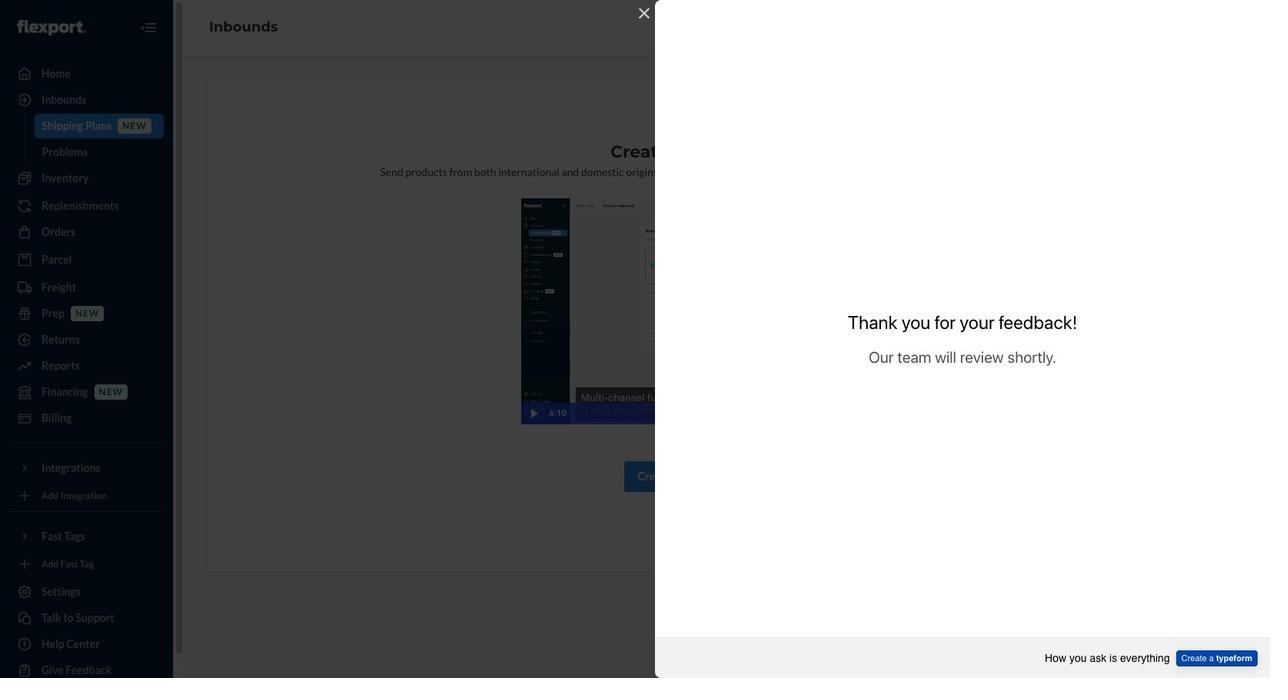 Task type: describe. For each thing, give the bounding box(es) containing it.
video element
[[521, 198, 922, 424]]

flexport logo image
[[17, 20, 86, 35]]



Task type: vqa. For each thing, say whether or not it's contained in the screenshot.
2nd LESS from the bottom of the page
no



Task type: locate. For each thing, give the bounding box(es) containing it.
video thumbnail image
[[521, 198, 922, 424], [521, 198, 922, 424]]

close navigation image
[[139, 18, 158, 37]]



